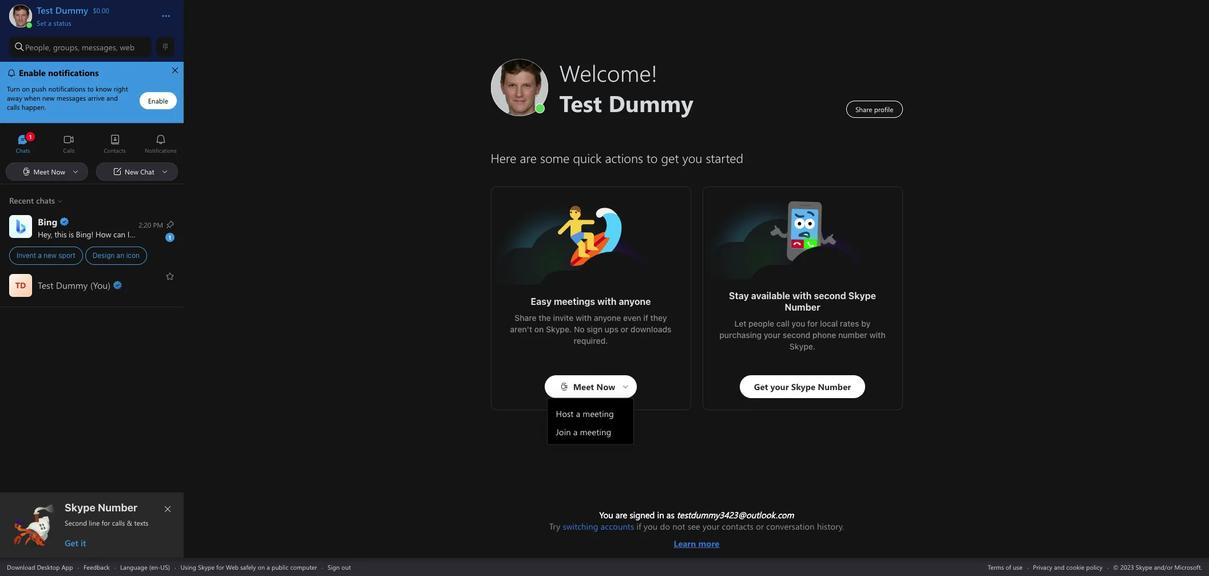 Task type: describe. For each thing, give the bounding box(es) containing it.
downloads
[[631, 325, 672, 334]]

switching accounts link
[[563, 521, 634, 532]]

line
[[89, 519, 100, 528]]

learn
[[674, 538, 696, 549]]

this
[[54, 229, 67, 240]]

us)
[[160, 563, 170, 572]]

conversation
[[766, 521, 815, 532]]

download desktop app link
[[7, 563, 73, 572]]

web
[[120, 41, 135, 52]]

second line for calls & texts
[[65, 519, 148, 528]]

people,
[[25, 41, 51, 52]]

you
[[600, 509, 613, 521]]

not
[[673, 521, 685, 532]]

1 horizontal spatial skype
[[198, 563, 215, 572]]

skype. inside share the invite with anyone even if they aren't on skype. no sign ups or downloads required.
[[546, 325, 572, 334]]

sport
[[59, 251, 75, 260]]

feedback
[[84, 563, 110, 572]]

groups,
[[53, 41, 80, 52]]

of
[[1006, 563, 1012, 572]]

see
[[688, 521, 700, 532]]

second inside let people call you for local rates by purchasing your second phone number with skype.
[[783, 330, 811, 340]]

accounts
[[601, 521, 634, 532]]

hey,
[[38, 229, 52, 240]]

second inside stay available with second skype number
[[814, 291, 846, 301]]

terms
[[988, 563, 1004, 572]]

people, groups, messages, web button
[[9, 37, 152, 57]]

call
[[777, 319, 790, 329]]

design
[[93, 251, 115, 260]]

!
[[91, 229, 93, 240]]

use
[[1013, 563, 1023, 572]]

language (en-us) link
[[120, 563, 170, 572]]

people, groups, messages, web
[[25, 41, 135, 52]]

set a status button
[[37, 16, 150, 27]]

contacts
[[722, 521, 754, 532]]

stay available with second skype number
[[729, 291, 879, 313]]

if inside share the invite with anyone even if they aren't on skype. no sign ups or downloads required.
[[643, 313, 648, 323]]

invent
[[17, 251, 36, 260]]

get it
[[65, 537, 86, 549]]

no
[[574, 325, 585, 334]]

history.
[[817, 521, 844, 532]]

the
[[539, 313, 551, 323]]

share
[[515, 313, 537, 323]]

web
[[226, 563, 239, 572]]

are
[[616, 509, 628, 521]]

or inside share the invite with anyone even if they aren't on skype. no sign ups or downloads required.
[[621, 325, 629, 334]]

privacy and cookie policy link
[[1033, 563, 1103, 572]]

or inside try switching accounts if you do not see your contacts or conversation history. learn more
[[756, 521, 764, 532]]

signed
[[630, 509, 655, 521]]

terms of use
[[988, 563, 1023, 572]]

messages,
[[82, 41, 118, 52]]

skype number element
[[10, 502, 175, 549]]

with inside share the invite with anyone even if they aren't on skype. no sign ups or downloads required.
[[576, 313, 592, 323]]

purchasing
[[720, 330, 762, 340]]

your inside let people call you for local rates by purchasing your second phone number with skype.
[[764, 330, 781, 340]]

sign
[[587, 325, 603, 334]]

2 horizontal spatial a
[[267, 563, 270, 572]]

1 vertical spatial skype
[[65, 502, 95, 514]]

let people call you for local rates by purchasing your second phone number with skype.
[[720, 319, 888, 351]]

using skype for web safely on a public computer link
[[181, 563, 317, 572]]

policy
[[1087, 563, 1103, 572]]

public
[[272, 563, 289, 572]]

available
[[751, 291, 790, 301]]

you inside let people call you for local rates by purchasing your second phone number with skype.
[[792, 319, 805, 329]]

sign out link
[[328, 563, 351, 572]]

try
[[549, 521, 561, 532]]

your inside try switching accounts if you do not see your contacts or conversation history. learn more
[[703, 521, 720, 532]]

language (en-us)
[[120, 563, 170, 572]]

meetings
[[554, 296, 595, 307]]

download
[[7, 563, 35, 572]]

by
[[862, 319, 871, 329]]

for for second line for calls & texts
[[102, 519, 110, 528]]

share the invite with anyone even if they aren't on skype. no sign ups or downloads required.
[[510, 313, 674, 346]]

0 vertical spatial anyone
[[619, 296, 651, 307]]

out
[[342, 563, 351, 572]]

set
[[37, 18, 46, 27]]

desktop
[[37, 563, 60, 572]]



Task type: locate. For each thing, give the bounding box(es) containing it.
0 horizontal spatial or
[[621, 325, 629, 334]]

1 horizontal spatial for
[[216, 563, 224, 572]]

for right line
[[102, 519, 110, 528]]

bing
[[76, 229, 91, 240]]

1 horizontal spatial skype.
[[790, 342, 816, 351]]

&
[[127, 519, 132, 528]]

app
[[62, 563, 73, 572]]

or right ups
[[621, 325, 629, 334]]

required.
[[574, 336, 608, 346]]

1 horizontal spatial if
[[643, 313, 648, 323]]

1 vertical spatial skype.
[[790, 342, 816, 351]]

try switching accounts if you do not see your contacts or conversation history. learn more
[[549, 521, 844, 549]]

as
[[667, 509, 675, 521]]

0 horizontal spatial your
[[703, 521, 720, 532]]

0 vertical spatial skype
[[849, 291, 876, 301]]

1 vertical spatial your
[[703, 521, 720, 532]]

stay
[[729, 291, 749, 301]]

0 vertical spatial or
[[621, 325, 629, 334]]

mansurfer
[[557, 204, 598, 216]]

using skype for web safely on a public computer
[[181, 563, 317, 572]]

2 horizontal spatial for
[[808, 319, 818, 329]]

1 vertical spatial on
[[258, 563, 265, 572]]

easy meetings with anyone
[[531, 296, 651, 307]]

skype right using
[[198, 563, 215, 572]]

1 vertical spatial number
[[98, 502, 138, 514]]

or right contacts
[[756, 521, 764, 532]]

for left local
[[808, 319, 818, 329]]

0 vertical spatial for
[[808, 319, 818, 329]]

1 vertical spatial if
[[637, 521, 641, 532]]

privacy and cookie policy
[[1033, 563, 1103, 572]]

i
[[127, 229, 129, 240]]

0 vertical spatial second
[[814, 291, 846, 301]]

design an icon
[[93, 251, 140, 260]]

1 vertical spatial second
[[783, 330, 811, 340]]

2 vertical spatial skype
[[198, 563, 215, 572]]

2 horizontal spatial skype
[[849, 291, 876, 301]]

0 horizontal spatial for
[[102, 519, 110, 528]]

computer
[[290, 563, 317, 572]]

sign out
[[328, 563, 351, 572]]

second down call
[[783, 330, 811, 340]]

2 vertical spatial for
[[216, 563, 224, 572]]

1 horizontal spatial second
[[814, 291, 846, 301]]

ups
[[605, 325, 619, 334]]

cookie
[[1067, 563, 1085, 572]]

on
[[534, 325, 544, 334], [258, 563, 265, 572]]

0 vertical spatial on
[[534, 325, 544, 334]]

0 horizontal spatial skype
[[65, 502, 95, 514]]

texts
[[134, 519, 148, 528]]

a left public
[[267, 563, 270, 572]]

is
[[69, 229, 74, 240]]

an
[[117, 251, 124, 260]]

you are signed in as
[[600, 509, 677, 521]]

a for invent
[[38, 251, 42, 260]]

on down 'the'
[[534, 325, 544, 334]]

1 vertical spatial or
[[756, 521, 764, 532]]

a inside set a status button
[[48, 18, 52, 27]]

terms of use link
[[988, 563, 1023, 572]]

anyone
[[619, 296, 651, 307], [594, 313, 621, 323]]

2 horizontal spatial you
[[792, 319, 805, 329]]

0 vertical spatial you
[[149, 229, 161, 240]]

for
[[808, 319, 818, 329], [102, 519, 110, 528], [216, 563, 224, 572]]

number up calls
[[98, 502, 138, 514]]

download desktop app
[[7, 563, 73, 572]]

number
[[839, 330, 868, 340]]

1 horizontal spatial on
[[534, 325, 544, 334]]

hey, this is bing ! how can i help you today?
[[38, 229, 188, 240]]

you inside try switching accounts if you do not see your contacts or conversation history. learn more
[[644, 521, 658, 532]]

1 horizontal spatial number
[[785, 302, 821, 313]]

with inside stay available with second skype number
[[793, 291, 812, 301]]

1 horizontal spatial or
[[756, 521, 764, 532]]

skype inside stay available with second skype number
[[849, 291, 876, 301]]

for for using skype for web safely on a public computer
[[216, 563, 224, 572]]

(en-
[[149, 563, 160, 572]]

number
[[785, 302, 821, 313], [98, 502, 138, 514]]

number inside stay available with second skype number
[[785, 302, 821, 313]]

0 vertical spatial your
[[764, 330, 781, 340]]

anyone up the even
[[619, 296, 651, 307]]

menu
[[548, 402, 634, 444]]

you right call
[[792, 319, 805, 329]]

on right safely
[[258, 563, 265, 572]]

status
[[53, 18, 71, 27]]

icon
[[126, 251, 140, 260]]

phone
[[813, 330, 836, 340]]

1 horizontal spatial your
[[764, 330, 781, 340]]

let
[[735, 319, 747, 329]]

your right see
[[703, 521, 720, 532]]

today?
[[163, 229, 186, 240]]

with up no
[[576, 313, 592, 323]]

0 horizontal spatial second
[[783, 330, 811, 340]]

1 horizontal spatial you
[[644, 521, 658, 532]]

feedback link
[[84, 563, 110, 572]]

local
[[820, 319, 838, 329]]

second up local
[[814, 291, 846, 301]]

skype.
[[546, 325, 572, 334], [790, 342, 816, 351]]

0 horizontal spatial on
[[258, 563, 265, 572]]

learn more link
[[549, 532, 844, 549]]

0 horizontal spatial skype.
[[546, 325, 572, 334]]

1 vertical spatial anyone
[[594, 313, 621, 323]]

a
[[48, 18, 52, 27], [38, 251, 42, 260], [267, 563, 270, 572]]

anyone up ups
[[594, 313, 621, 323]]

skype up second
[[65, 502, 95, 514]]

with up ups
[[598, 296, 617, 307]]

get
[[65, 537, 78, 549]]

they
[[651, 313, 667, 323]]

skype number
[[65, 502, 138, 514]]

1 horizontal spatial a
[[48, 18, 52, 27]]

people
[[749, 319, 775, 329]]

safely
[[240, 563, 256, 572]]

1 vertical spatial a
[[38, 251, 42, 260]]

if inside try switching accounts if you do not see your contacts or conversation history. learn more
[[637, 521, 641, 532]]

aren't
[[510, 325, 532, 334]]

switching
[[563, 521, 598, 532]]

second
[[814, 291, 846, 301], [783, 330, 811, 340]]

invite
[[553, 313, 574, 323]]

even
[[623, 313, 641, 323]]

you right help
[[149, 229, 161, 240]]

with right available
[[793, 291, 812, 301]]

2 vertical spatial a
[[267, 563, 270, 572]]

if up downloads
[[643, 313, 648, 323]]

with down by
[[870, 330, 886, 340]]

0 horizontal spatial number
[[98, 502, 138, 514]]

do
[[660, 521, 670, 532]]

more
[[699, 538, 720, 549]]

0 vertical spatial number
[[785, 302, 821, 313]]

set a status
[[37, 18, 71, 27]]

in
[[657, 509, 664, 521]]

or
[[621, 325, 629, 334], [756, 521, 764, 532]]

it
[[81, 537, 86, 549]]

1 vertical spatial you
[[792, 319, 805, 329]]

skype up by
[[849, 291, 876, 301]]

skype. inside let people call you for local rates by purchasing your second phone number with skype.
[[790, 342, 816, 351]]

a left new
[[38, 251, 42, 260]]

skype. down invite
[[546, 325, 572, 334]]

if
[[643, 313, 648, 323], [637, 521, 641, 532]]

can
[[113, 229, 125, 240]]

easy
[[531, 296, 552, 307]]

0 horizontal spatial a
[[38, 251, 42, 260]]

2 vertical spatial you
[[644, 521, 658, 532]]

your down call
[[764, 330, 781, 340]]

you left do
[[644, 521, 658, 532]]

for inside let people call you for local rates by purchasing your second phone number with skype.
[[808, 319, 818, 329]]

new
[[44, 251, 57, 260]]

and
[[1054, 563, 1065, 572]]

0 vertical spatial if
[[643, 313, 648, 323]]

0 vertical spatial a
[[48, 18, 52, 27]]

0 horizontal spatial you
[[149, 229, 161, 240]]

a for set
[[48, 18, 52, 27]]

anyone inside share the invite with anyone even if they aren't on skype. no sign ups or downloads required.
[[594, 313, 621, 323]]

privacy
[[1033, 563, 1053, 572]]

if right are
[[637, 521, 641, 532]]

using
[[181, 563, 196, 572]]

tab list
[[0, 129, 184, 161]]

for inside 'skype number' element
[[102, 519, 110, 528]]

on inside share the invite with anyone even if they aren't on skype. no sign ups or downloads required.
[[534, 325, 544, 334]]

skype. down phone at the bottom right
[[790, 342, 816, 351]]

how
[[95, 229, 111, 240]]

1 vertical spatial for
[[102, 519, 110, 528]]

number up call
[[785, 302, 821, 313]]

with inside let people call you for local rates by purchasing your second phone number with skype.
[[870, 330, 886, 340]]

0 vertical spatial skype.
[[546, 325, 572, 334]]

language
[[120, 563, 147, 572]]

for left web
[[216, 563, 224, 572]]

0 horizontal spatial if
[[637, 521, 641, 532]]

a right set
[[48, 18, 52, 27]]

calls
[[112, 519, 125, 528]]



Task type: vqa. For each thing, say whether or not it's contained in the screenshot.
the bottommost or
yes



